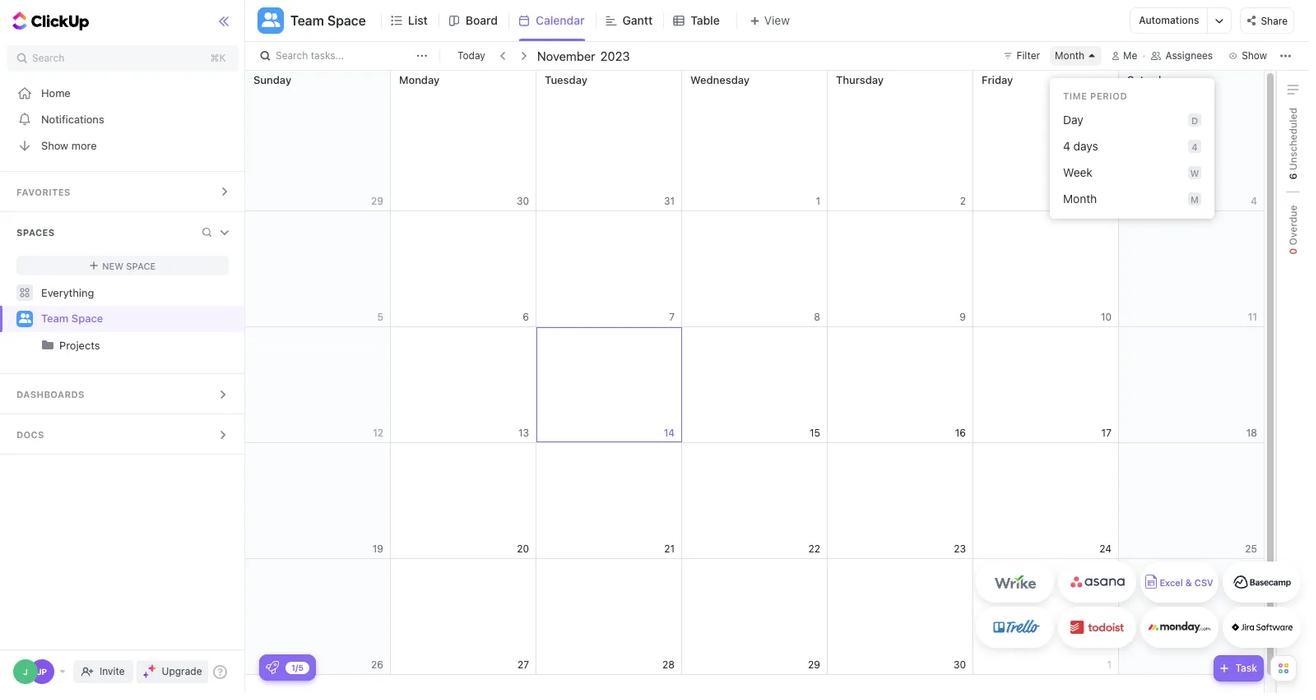 Task type: vqa. For each thing, say whether or not it's contained in the screenshot.


Task type: locate. For each thing, give the bounding box(es) containing it.
search up sunday
[[276, 49, 308, 62]]

4 row from the top
[[245, 444, 1265, 560]]

search tasks...
[[276, 49, 344, 62]]

26
[[371, 659, 383, 671]]

show
[[41, 139, 68, 152]]

&
[[1186, 578, 1192, 589]]

21
[[664, 543, 675, 555]]

team space inside sidebar navigation
[[41, 312, 103, 325]]

space
[[327, 13, 366, 28], [126, 260, 156, 271], [71, 312, 103, 325]]

gantt
[[623, 13, 653, 27]]

month down the week
[[1063, 192, 1097, 206]]

space up search tasks... text box
[[327, 13, 366, 28]]

friday
[[982, 73, 1013, 86]]

row
[[245, 71, 1265, 211], [245, 211, 1265, 328], [245, 328, 1265, 444], [245, 444, 1265, 560], [245, 560, 1265, 676]]

1 vertical spatial team space
[[41, 312, 103, 325]]

period
[[1090, 91, 1128, 101]]

team up search tasks...
[[290, 13, 324, 28]]

m
[[1191, 194, 1199, 204]]

2 row from the top
[[245, 211, 1265, 328]]

team space for team space link
[[41, 312, 103, 325]]

1 vertical spatial team
[[41, 312, 69, 325]]

today button
[[454, 48, 489, 64]]

5 row from the top
[[245, 560, 1265, 676]]

more
[[71, 139, 97, 152]]

month
[[1055, 49, 1085, 62], [1063, 192, 1097, 206]]

everything
[[41, 286, 94, 299]]

space right new
[[126, 260, 156, 271]]

upgrade link
[[136, 661, 209, 684]]

1 horizontal spatial space
[[126, 260, 156, 271]]

0 vertical spatial space
[[327, 13, 366, 28]]

onboarding checklist button element
[[266, 662, 279, 675]]

search up home
[[32, 52, 64, 64]]

board
[[466, 13, 498, 27]]

4 for 4
[[1192, 141, 1198, 152]]

sunday
[[253, 73, 291, 86]]

notifications link
[[0, 106, 246, 132]]

day
[[1063, 113, 1084, 127]]

unscheduled
[[1287, 108, 1299, 173]]

1 horizontal spatial team space
[[290, 13, 366, 28]]

team space down everything
[[41, 312, 103, 325]]

share
[[1261, 15, 1288, 27]]

excel & csv link
[[1141, 562, 1219, 603]]

grid
[[244, 71, 1265, 694]]

team space
[[290, 13, 366, 28], [41, 312, 103, 325]]

25
[[1245, 543, 1257, 555]]

monday
[[399, 73, 440, 86]]

space inside button
[[327, 13, 366, 28]]

4 left days
[[1063, 139, 1071, 153]]

4
[[1063, 139, 1071, 153], [1192, 141, 1198, 152]]

projects link
[[2, 332, 231, 359], [59, 332, 231, 359]]

0 horizontal spatial 4
[[1063, 139, 1071, 153]]

table
[[691, 13, 720, 27]]

1 vertical spatial space
[[126, 260, 156, 271]]

team space up tasks...
[[290, 13, 366, 28]]

0 vertical spatial team
[[290, 13, 324, 28]]

tuesday
[[545, 73, 588, 86]]

2 vertical spatial space
[[71, 312, 103, 325]]

1 horizontal spatial team
[[290, 13, 324, 28]]

4 for 4 days
[[1063, 139, 1071, 153]]

row containing 14
[[245, 328, 1265, 444]]

time
[[1063, 91, 1087, 101]]

18
[[1247, 427, 1257, 439]]

d
[[1192, 115, 1198, 125]]

2 horizontal spatial space
[[327, 13, 366, 28]]

Search tasks... text field
[[276, 44, 412, 67]]

team space inside button
[[290, 13, 366, 28]]

space up projects
[[71, 312, 103, 325]]

16
[[955, 427, 966, 439]]

search inside sidebar navigation
[[32, 52, 64, 64]]

0 vertical spatial team space
[[290, 13, 366, 28]]

team space for team space button at the top of the page
[[290, 13, 366, 28]]

1 horizontal spatial 4
[[1192, 141, 1198, 152]]

19
[[373, 543, 383, 555]]

new
[[102, 260, 124, 271]]

month inside dropdown button
[[1055, 49, 1085, 62]]

1 horizontal spatial search
[[276, 49, 308, 62]]

3 row from the top
[[245, 328, 1265, 444]]

invite
[[100, 666, 125, 678]]

0 horizontal spatial team
[[41, 312, 69, 325]]

0 horizontal spatial search
[[32, 52, 64, 64]]

team inside sidebar navigation
[[41, 312, 69, 325]]

automations button
[[1131, 8, 1208, 33]]

upgrade
[[162, 666, 202, 678]]

search
[[276, 49, 308, 62], [32, 52, 64, 64]]

team space button
[[284, 2, 366, 39]]

month up time
[[1055, 49, 1085, 62]]

0 horizontal spatial team space
[[41, 312, 103, 325]]

favorites
[[16, 187, 70, 198]]

team inside button
[[290, 13, 324, 28]]

week
[[1063, 165, 1093, 179]]

4 down 'd'
[[1192, 141, 1198, 152]]

0 horizontal spatial space
[[71, 312, 103, 325]]

list link
[[408, 0, 434, 41]]

tasks...
[[311, 49, 344, 62]]

wednesday
[[690, 73, 750, 86]]

0 vertical spatial month
[[1055, 49, 1085, 62]]

saturday
[[1127, 73, 1173, 86]]

1 vertical spatial month
[[1063, 192, 1097, 206]]

4 days
[[1063, 139, 1098, 153]]

team
[[290, 13, 324, 28], [41, 312, 69, 325]]

docs
[[16, 430, 44, 440]]

team down everything
[[41, 312, 69, 325]]

team for team space button at the top of the page
[[290, 13, 324, 28]]

home link
[[0, 80, 246, 106]]

⌘k
[[210, 52, 226, 64]]

grid containing sunday
[[244, 71, 1265, 694]]



Task type: describe. For each thing, give the bounding box(es) containing it.
excel & csv
[[1160, 578, 1214, 589]]

17
[[1102, 427, 1112, 439]]

2 projects link from the left
[[59, 332, 231, 359]]

gantt link
[[623, 0, 659, 41]]

search for search tasks...
[[276, 49, 308, 62]]

today
[[458, 49, 485, 62]]

14
[[664, 427, 675, 439]]

24
[[1100, 543, 1112, 555]]

30
[[954, 659, 966, 671]]

6
[[1287, 173, 1299, 180]]

1 projects link from the left
[[2, 332, 231, 359]]

days
[[1074, 139, 1098, 153]]

new space
[[102, 260, 156, 271]]

list
[[408, 13, 428, 27]]

month button
[[1050, 46, 1102, 66]]

15
[[810, 427, 820, 439]]

notifications
[[41, 112, 104, 125]]

assignees button
[[1144, 46, 1221, 66]]

time period
[[1063, 91, 1128, 101]]

w
[[1190, 167, 1199, 178]]

sidebar navigation
[[0, 0, 246, 694]]

user group image
[[19, 314, 31, 324]]

onboarding checklist button image
[[266, 662, 279, 675]]

row containing 19
[[245, 444, 1265, 560]]

excel
[[1160, 578, 1183, 589]]

28
[[663, 659, 675, 671]]

table link
[[691, 0, 726, 41]]

1 row from the top
[[245, 71, 1265, 211]]

show more
[[41, 139, 97, 152]]

20
[[517, 543, 529, 555]]

csv
[[1195, 578, 1214, 589]]

search for search
[[32, 52, 64, 64]]

me button
[[1105, 46, 1144, 66]]

1/5
[[291, 663, 304, 673]]

27
[[518, 659, 529, 671]]

space for team space button at the top of the page
[[327, 13, 366, 28]]

home
[[41, 86, 71, 99]]

favorites button
[[0, 172, 246, 211]]

automations
[[1139, 14, 1199, 26]]

0
[[1287, 248, 1299, 255]]

calendar
[[536, 13, 585, 27]]

22
[[809, 543, 820, 555]]

projects
[[59, 339, 100, 352]]

team for team space link
[[41, 312, 69, 325]]

task
[[1236, 662, 1257, 675]]

space for team space link
[[71, 312, 103, 325]]

share button
[[1240, 7, 1294, 34]]

me
[[1123, 49, 1138, 62]]

assignees
[[1166, 49, 1213, 62]]

23
[[954, 543, 966, 555]]

team space link
[[41, 306, 231, 332]]

row containing 26
[[245, 560, 1265, 676]]

board link
[[466, 0, 504, 41]]

overdue
[[1287, 205, 1299, 248]]

dashboards
[[16, 389, 85, 400]]

everything link
[[0, 280, 246, 306]]

calendar link
[[536, 0, 591, 41]]

thursday
[[836, 73, 884, 86]]

29
[[808, 659, 820, 671]]



